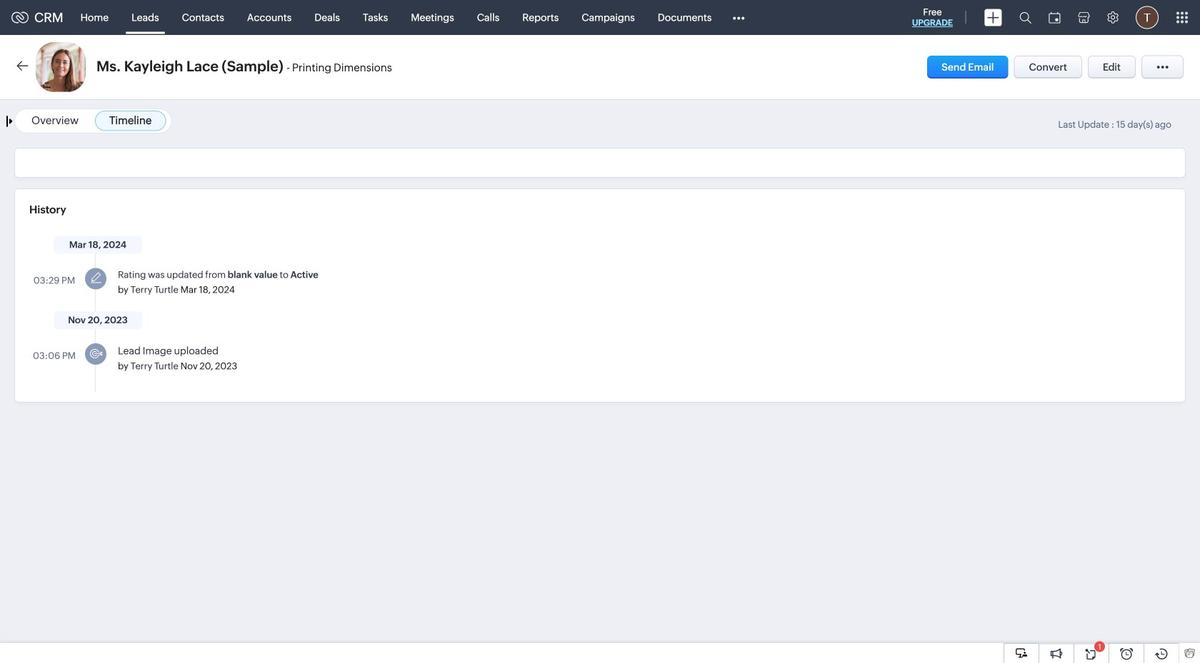 Task type: describe. For each thing, give the bounding box(es) containing it.
profile image
[[1136, 6, 1159, 29]]

logo image
[[11, 12, 29, 23]]

profile element
[[1128, 0, 1168, 35]]

Other Modules field
[[723, 6, 754, 29]]

calendar image
[[1049, 12, 1061, 23]]

search image
[[1020, 11, 1032, 24]]



Task type: vqa. For each thing, say whether or not it's contained in the screenshot.
Other Modules field
yes



Task type: locate. For each thing, give the bounding box(es) containing it.
create menu element
[[976, 0, 1011, 35]]

create menu image
[[985, 9, 1003, 26]]

search element
[[1011, 0, 1040, 35]]



